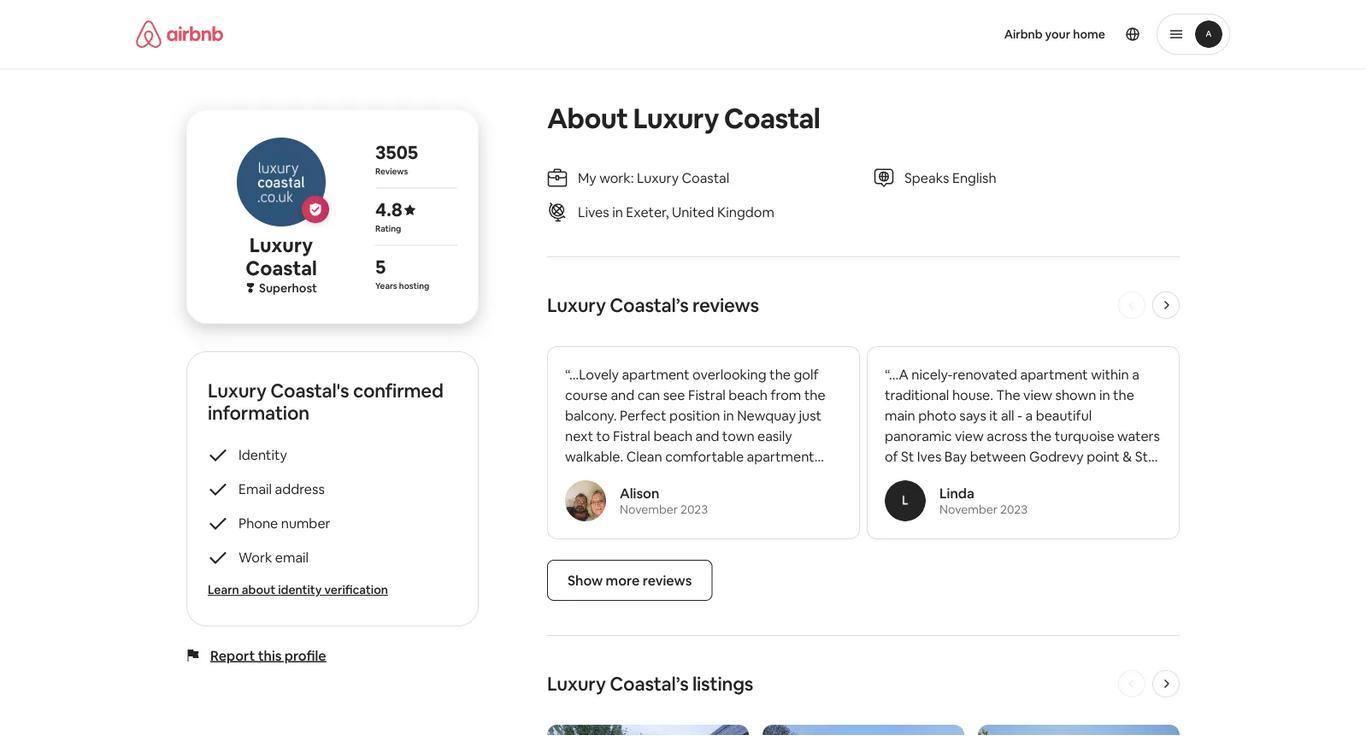 Task type: vqa. For each thing, say whether or not it's contained in the screenshot.
the park
yes



Task type: describe. For each thing, give the bounding box(es) containing it.
coastal's for reviews
[[610, 293, 689, 317]]

airbnb your home
[[1005, 27, 1106, 42]]

number
[[281, 514, 331, 532]]

a
[[596, 468, 603, 486]]

english
[[953, 169, 997, 186]]

car
[[759, 468, 779, 486]]

speaks
[[905, 169, 950, 186]]

5
[[375, 255, 386, 279]]

reviews for show more reviews
[[643, 572, 692, 589]]

1 vertical spatial to
[[653, 489, 667, 506]]

about
[[242, 582, 276, 598]]

hosting
[[399, 281, 430, 292]]

exeter,
[[626, 203, 669, 221]]

learn about identity verification
[[208, 582, 388, 598]]

learn
[[208, 582, 239, 598]]

phone
[[239, 514, 278, 532]]

0 horizontal spatial the
[[770, 366, 791, 383]]

1 vertical spatial the
[[805, 386, 826, 404]]

happy
[[609, 489, 650, 506]]

0 horizontal spatial to
[[597, 427, 610, 445]]

luxury for luxury coastal
[[250, 232, 313, 257]]

dedicated
[[606, 468, 671, 486]]

show more reviews button
[[547, 560, 713, 601]]

park
[[782, 468, 810, 486]]

reviews for luxury coastal's reviews
[[693, 293, 759, 317]]

2023 for alison
[[681, 502, 708, 517]]

work:
[[600, 169, 634, 186]]

0 horizontal spatial in
[[613, 203, 623, 221]]

verification
[[325, 582, 388, 598]]

5 years hosting
[[375, 255, 430, 292]]

1 vertical spatial coastal
[[246, 255, 317, 280]]

0 vertical spatial fistral
[[688, 386, 726, 404]]

alison user profile image
[[565, 481, 606, 522]]

space.
[[565, 489, 606, 506]]

coastal's
[[270, 378, 349, 403]]

2023 for linda
[[1001, 502, 1028, 517]]

united kingdom
[[672, 203, 775, 221]]

1 horizontal spatial apartment
[[747, 448, 815, 465]]

your
[[1046, 27, 1071, 42]]

luxury coastal's reviews
[[547, 293, 759, 317]]

overlooking
[[693, 366, 767, 383]]

luxury for luxury coastal's confirmed information
[[208, 378, 267, 403]]

comfortable
[[666, 448, 744, 465]]

confirmed
[[353, 378, 444, 403]]

alison user profile image
[[565, 481, 606, 522]]

profile element
[[704, 0, 1231, 68]]

luxury coastal's confirmed information
[[208, 378, 444, 425]]

november for linda
[[940, 502, 998, 517]]

work
[[239, 549, 272, 566]]

balcony.
[[565, 407, 617, 424]]

airbnb
[[1005, 27, 1043, 42]]

my
[[578, 169, 597, 186]]

again.…
[[699, 489, 746, 506]]

position
[[670, 407, 721, 424]]

speaks english
[[905, 169, 997, 186]]

years
[[375, 281, 397, 292]]

course
[[565, 386, 608, 404]]

more
[[606, 572, 640, 589]]

perfect
[[620, 407, 667, 424]]

email
[[275, 549, 309, 566]]

3505
[[375, 140, 418, 165]]

this
[[258, 647, 282, 665]]

luxury for luxury coastal's reviews
[[547, 293, 606, 317]]

alison november 2023
[[620, 485, 708, 517]]

underground
[[673, 468, 756, 486]]

easily
[[758, 427, 793, 445]]

information
[[208, 401, 310, 425]]

identity
[[239, 446, 287, 464]]



Task type: locate. For each thing, give the bounding box(es) containing it.
in up town
[[724, 407, 734, 424]]

0 vertical spatial coastal's
[[610, 293, 689, 317]]

1 horizontal spatial november
[[940, 502, 998, 517]]

newquay
[[737, 407, 796, 424]]

"…lovely
[[565, 366, 619, 383]]

0 vertical spatial coastal
[[724, 100, 820, 136]]

home
[[1074, 27, 1106, 42]]

just
[[799, 407, 822, 424]]

email
[[239, 480, 272, 498]]

linda
[[940, 485, 975, 502]]

luxury coastal's listings
[[547, 672, 754, 696]]

november inside "linda november 2023"
[[940, 502, 998, 517]]

email address
[[239, 480, 325, 498]]

luxury inside the luxury coastal
[[250, 232, 313, 257]]

luxury
[[633, 100, 719, 136], [250, 232, 313, 257], [547, 293, 606, 317], [208, 378, 267, 403], [547, 672, 606, 696]]

1 2023 from the left
[[681, 502, 708, 517]]

next
[[565, 427, 594, 445]]

luxury coastal user profile image
[[237, 138, 326, 227], [237, 138, 326, 227]]

linda user profile image
[[885, 481, 926, 522]]

reviews
[[375, 166, 408, 177]]

0 vertical spatial reviews
[[693, 293, 759, 317]]

4.8
[[375, 198, 403, 222]]

1 coastal's from the top
[[610, 293, 689, 317]]

my work: luxury coastal
[[578, 169, 730, 186]]

2023 right linda
[[1001, 502, 1028, 517]]

0 horizontal spatial and
[[611, 386, 635, 404]]

and
[[611, 386, 635, 404], [696, 427, 720, 445]]

linda user profile image
[[885, 481, 926, 522]]

beach down position
[[654, 427, 693, 445]]

with
[[565, 468, 593, 486]]

0 vertical spatial in
[[613, 203, 623, 221]]

1 horizontal spatial fistral
[[688, 386, 726, 404]]

from
[[771, 386, 802, 404]]

show
[[568, 572, 603, 589]]

town
[[723, 427, 755, 445]]

and up comfortable
[[696, 427, 720, 445]]

2 november from the left
[[940, 502, 998, 517]]

identity
[[278, 582, 322, 598]]

1 horizontal spatial in
[[724, 407, 734, 424]]

1 vertical spatial coastal's
[[610, 672, 689, 696]]

1 horizontal spatial coastal
[[724, 100, 820, 136]]

and left can
[[611, 386, 635, 404]]

1 vertical spatial and
[[696, 427, 720, 445]]

airbnb your home link
[[994, 16, 1116, 52]]

clean
[[627, 448, 663, 465]]

to up 'walkable.'
[[597, 427, 610, 445]]

luxury coastal
[[246, 232, 317, 280]]

1 horizontal spatial 2023
[[1001, 502, 1028, 517]]

report this profile button
[[210, 647, 326, 665]]

report this profile
[[210, 647, 326, 665]]

beach up newquay
[[729, 386, 768, 404]]

in right the lives
[[613, 203, 623, 221]]

lives in exeter, united kingdom
[[578, 203, 775, 221]]

the up from
[[770, 366, 791, 383]]

to left 'stay'
[[653, 489, 667, 506]]

2023 inside the alison november 2023
[[681, 502, 708, 517]]

1 vertical spatial beach
[[654, 427, 693, 445]]

0 horizontal spatial beach
[[654, 427, 693, 445]]

0 horizontal spatial apartment
[[622, 366, 690, 383]]

linda november 2023
[[940, 485, 1028, 517]]

apartment
[[622, 366, 690, 383], [747, 448, 815, 465]]

can
[[638, 386, 660, 404]]

golf
[[794, 366, 819, 383]]

1 vertical spatial in
[[724, 407, 734, 424]]

2 2023 from the left
[[1001, 502, 1028, 517]]

see
[[663, 386, 685, 404]]

2023 inside "linda november 2023"
[[1001, 502, 1028, 517]]

0 vertical spatial the
[[770, 366, 791, 383]]

in
[[613, 203, 623, 221], [724, 407, 734, 424]]

alison
[[620, 485, 660, 502]]

reviews right more
[[643, 572, 692, 589]]

"…lovely apartment overlooking the golf course and can see fistral beach from the balcony.  perfect position in newquay just next to fistral beach and town easily walkable. clean comfortable apartment with a dedicated underground car park space. happy to stay again.…
[[565, 366, 826, 506]]

superhost
[[259, 280, 317, 296]]

address
[[275, 480, 325, 498]]

apartment down easily
[[747, 448, 815, 465]]

1 vertical spatial reviews
[[643, 572, 692, 589]]

november
[[620, 502, 678, 517], [940, 502, 998, 517]]

november for alison
[[620, 502, 678, 517]]

the up just at bottom right
[[805, 386, 826, 404]]

about
[[547, 100, 628, 136]]

fistral down the perfect
[[613, 427, 651, 445]]

november down dedicated on the bottom of the page
[[620, 502, 678, 517]]

work email
[[239, 549, 309, 566]]

fistral up position
[[688, 386, 726, 404]]

walkable.
[[565, 448, 624, 465]]

0 horizontal spatial coastal
[[246, 255, 317, 280]]

coastal's for listings
[[610, 672, 689, 696]]

listings
[[693, 672, 754, 696]]

3505 reviews
[[375, 140, 418, 177]]

learn about identity verification button
[[208, 582, 458, 599]]

2 coastal's from the top
[[610, 672, 689, 696]]

november inside the alison november 2023
[[620, 502, 678, 517]]

the
[[770, 366, 791, 383], [805, 386, 826, 404]]

to
[[597, 427, 610, 445], [653, 489, 667, 506]]

coastal
[[724, 100, 820, 136], [246, 255, 317, 280]]

2023 down underground
[[681, 502, 708, 517]]

1 horizontal spatial the
[[805, 386, 826, 404]]

coastal's
[[610, 293, 689, 317], [610, 672, 689, 696]]

about luxury coastal
[[547, 100, 820, 136]]

1 vertical spatial apartment
[[747, 448, 815, 465]]

reviews up the overlooking
[[693, 293, 759, 317]]

profile
[[285, 647, 326, 665]]

0 horizontal spatial november
[[620, 502, 678, 517]]

november right linda user profile icon at the bottom
[[940, 502, 998, 517]]

show more reviews
[[568, 572, 692, 589]]

in inside "…lovely apartment overlooking the golf course and can see fistral beach from the balcony.  perfect position in newquay just next to fistral beach and town easily walkable. clean comfortable apartment with a dedicated underground car park space. happy to stay again.…
[[724, 407, 734, 424]]

0 horizontal spatial 2023
[[681, 502, 708, 517]]

luxury for luxury coastal's listings
[[547, 672, 606, 696]]

luxury coastal
[[637, 169, 730, 186]]

0 vertical spatial beach
[[729, 386, 768, 404]]

verified host image
[[309, 203, 322, 216]]

rating
[[375, 223, 401, 234]]

stay
[[670, 489, 696, 506]]

apartment up can
[[622, 366, 690, 383]]

report
[[210, 647, 255, 665]]

0 vertical spatial apartment
[[622, 366, 690, 383]]

0 vertical spatial and
[[611, 386, 635, 404]]

fistral
[[688, 386, 726, 404], [613, 427, 651, 445]]

0 vertical spatial to
[[597, 427, 610, 445]]

reviews
[[693, 293, 759, 317], [643, 572, 692, 589]]

reviews inside show more reviews button
[[643, 572, 692, 589]]

luxury inside luxury coastal's confirmed information
[[208, 378, 267, 403]]

1 horizontal spatial beach
[[729, 386, 768, 404]]

1 horizontal spatial and
[[696, 427, 720, 445]]

beach
[[729, 386, 768, 404], [654, 427, 693, 445]]

0 horizontal spatial fistral
[[613, 427, 651, 445]]

1 horizontal spatial to
[[653, 489, 667, 506]]

phone number
[[239, 514, 331, 532]]

lives
[[578, 203, 610, 221]]

1 vertical spatial fistral
[[613, 427, 651, 445]]

1 november from the left
[[620, 502, 678, 517]]



